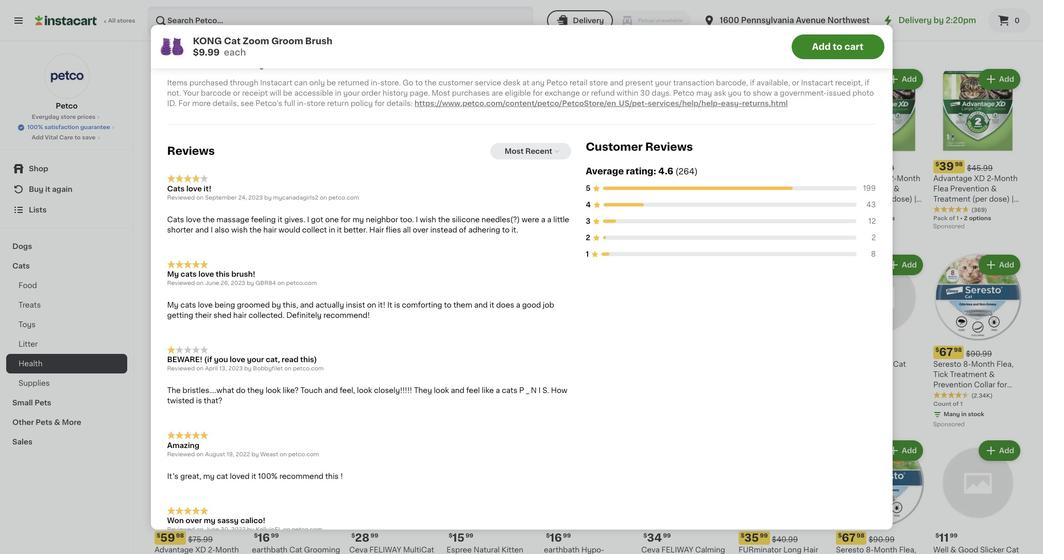 Task type: describe. For each thing, give the bounding box(es) containing it.
it right buy
[[45, 186, 50, 193]]

6 inside product group
[[668, 216, 672, 222]]

zone
[[593, 175, 611, 182]]

0 horizontal spatial petco
[[56, 103, 78, 110]]

my for my cats love this brush! reviewed on june 26, 2023 by gbr84 on petco.com
[[167, 271, 179, 278]]

on right kellyinfl on the bottom left of the page
[[283, 528, 290, 534]]

petco logo image
[[44, 54, 89, 99]]

1 inside nrv quietmom cat hemp oil 1 fl oz
[[739, 195, 741, 201]]

collected.
[[249, 312, 285, 320]]

0 horizontal spatial 3
[[586, 218, 591, 225]]

the up also
[[203, 216, 215, 224]]

flea, inside $ 67 98 $90.99 seresto 8-month flea, tick treatment & prevention collar for cats
[[997, 361, 1014, 368]]

59
[[160, 533, 175, 544]]

advantage xd 2-month flea prevention & treatment (per dose) | large cats 9lbs+ for pack of 2
[[836, 175, 921, 213]]

it! inside my cats love being groomed by this, and actually insist on it! it is comforting to them and it does a good job getting their shed hair collected. definitely recommend!
[[378, 302, 386, 309]]

petco.com inside beware! (if you love your cat, read this) reviewed on april 13, 2023 by bobbyfilet on petco.com
[[293, 367, 324, 372]]

free returns within 30 days
[[167, 62, 268, 69]]

and up the definitely
[[300, 302, 314, 309]]

over inside 63 98 $86.99 advantage flea treatment & prevention | large cats over 9lbs+
[[687, 196, 702, 203]]

won
[[167, 518, 184, 525]]

starter
[[312, 372, 337, 379]]

• for $
[[961, 216, 963, 222]]

shorter
[[167, 227, 193, 234]]

2 vertical spatial small
[[12, 400, 33, 407]]

stock down "(2.34k)"
[[968, 412, 985, 418]]

love inside cats love it! reviewed on september 24, 2023 by mycanadagirls2 on petco.com
[[186, 185, 202, 193]]

services/help/help-
[[648, 100, 721, 107]]

delivery for delivery by 2:20pm
[[899, 16, 932, 24]]

a left little
[[547, 216, 552, 224]]

in inside pack of 2 • 2 options many in stock
[[864, 226, 870, 232]]

& inside "elanco tapeworm dewormer (praziquantel tablets) for cats 6 weeks & older"
[[472, 392, 477, 399]]

count of 6 • 3 options
[[642, 216, 705, 222]]

dewormer
[[447, 372, 485, 379]]

0 horizontal spatial or
[[233, 90, 240, 97]]

1 vertical spatial many in stock
[[749, 206, 790, 211]]

1600
[[720, 16, 739, 24]]

like?
[[283, 388, 299, 395]]

$63.98 original price: $86.99 element
[[642, 160, 731, 174]]

i inside the bristles....what do they look like? touch and feel, look closely!!!!! they look and feel like a cats p _ n i s.  how twisted is that?
[[539, 388, 541, 395]]

how
[[551, 388, 568, 395]]

19,
[[227, 452, 234, 458]]

98 inside 63 98 $86.99 advantage flea treatment & prevention | large cats over 9lbs+
[[663, 162, 671, 167]]

1 horizontal spatial 3
[[677, 216, 681, 222]]

2 horizontal spatial store
[[590, 80, 608, 87]]

0 vertical spatial in-
[[371, 80, 380, 87]]

1 vertical spatial store
[[307, 100, 325, 107]]

flea inside 63 98 $86.99 advantage flea treatment & prevention | large cats over 9lbs+
[[682, 175, 697, 182]]

and left feel
[[451, 388, 465, 395]]

treatment up 'pack of 1 • 2 options'
[[934, 196, 971, 203]]

on right weast
[[280, 452, 287, 458]]

advantage down "$ 39 98"
[[934, 175, 973, 182]]

by inside my cats love being groomed by this, and actually insist on it! it is comforting to them and it does a good job getting their shed hair collected. definitely recommend!
[[272, 302, 281, 309]]

cat inside kong cat zoom groom brush $9.99 each
[[224, 37, 241, 45]]

health
[[19, 361, 42, 368]]

and left feel, at the left bottom of the page
[[324, 388, 338, 395]]

needles(?)
[[482, 216, 520, 224]]

month inside $ 67 98 $90.99 seresto 8-month flea, tick treatment & prevention collar for cats
[[972, 361, 995, 368]]

june for love
[[205, 281, 219, 287]]

0 horizontal spatial 30
[[238, 62, 248, 69]]

like
[[482, 388, 494, 395]]

2 instacart from the left
[[801, 80, 834, 87]]

on left 26,
[[196, 281, 204, 287]]

| inside 63 98 $86.99 advantage flea treatment & prevention | large cats over 9lbs+
[[642, 196, 644, 203]]

gbr84
[[256, 281, 276, 287]]

returns
[[185, 62, 212, 69]]

(369) for pack of 1
[[972, 208, 987, 213]]

pets for other
[[36, 419, 52, 427]]

feliway for 28
[[370, 547, 401, 554]]

customer
[[439, 80, 473, 87]]

cats up 12
[[859, 206, 876, 213]]

pets for small
[[35, 400, 51, 407]]

of inside cats love the massage feeling it gives. i got one for my neighbor too. i wish the silicone needles(?) were a a little shorter and i also wish the hair would collect in it better. hair flies all over instead of adhering to it.
[[459, 227, 467, 234]]

prevention inside $ 67 98 $90.99 seresto 8-month flea, tick treatment & prevention collar for cats
[[934, 382, 973, 389]]

my for my cats love being groomed by this, and actually insist on it! it is comforting to them and it does a good job getting their shed hair collected. definitely recommend!
[[167, 302, 179, 309]]

older
[[479, 392, 498, 399]]

(if
[[204, 357, 212, 364]]

this,
[[283, 302, 298, 309]]

it inside my cats love being groomed by this, and actually insist on it! it is comforting to them and it does a good job getting their shed hair collected. definitely recommend!
[[490, 302, 494, 309]]

(per for pack of 2
[[875, 196, 890, 203]]

flea inside 'advantage flea treatment & prevention | small cats 5-9lbs'
[[390, 361, 405, 368]]

options for 39
[[969, 216, 992, 222]]

$45.99 for 39
[[967, 165, 993, 172]]

and right them
[[474, 302, 488, 309]]

0 horizontal spatial reviews
[[167, 146, 215, 157]]

a inside items purchased through instacart can only be returned in-store. go to the customer service desk at any petco retail store and present your transaction barcode, if available, or instacart receipt, if not. your barcode or receipt will be accessible in your order history page. most purchases are eligible for exchange or refund within 30 days. petco may ask you to show a government-issued photo id. for more details, see petco's full in-store return policy for details:
[[774, 90, 778, 97]]

98 inside '39 98'
[[176, 348, 184, 353]]

advantage xd 2-month flea prevention & treatment (per dose) | large cats 9lbs+ for pack of 1
[[934, 175, 1018, 213]]

flea left 199
[[836, 185, 851, 193]]

1 vertical spatial sponsored badge image
[[836, 236, 867, 242]]

add to cart
[[812, 42, 864, 50]]

2- for 98
[[208, 361, 215, 368]]

& inside 63 98 $86.99 advantage flea treatment & prevention | large cats over 9lbs+
[[680, 185, 686, 193]]

days.
[[652, 90, 672, 97]]

brush
[[305, 37, 333, 45]]

other pets & more
[[12, 419, 81, 427]]

petco.com inside the won over my sassy calico! reviewed on june 30, 2022 by kellyinfl on petco.com
[[292, 528, 323, 534]]

199
[[863, 185, 876, 193]]

tablets)
[[447, 382, 475, 389]]

seresto inside $ 67 98 $90.99 seresto 8-month flea, tick treatment & prevention collar for cats
[[934, 361, 962, 368]]

2023 inside cats love it! reviewed on september 24, 2023 by mycanadagirls2 on petco.com
[[248, 195, 263, 201]]

nrv quietmom cat hemp oil 1 fl oz
[[739, 175, 810, 201]]

cat inside advantage xd 2-month flea prevention, treatment (per dose)| small cat 1.8-9lbs
[[176, 392, 189, 399]]

& right 199
[[894, 185, 900, 193]]

1 horizontal spatial petco
[[547, 80, 568, 87]]

reviewed inside the won over my sassy calico! reviewed on june 30, 2022 by kellyinfl on petco.com
[[167, 528, 195, 534]]

$ inside $ 15 99
[[449, 534, 453, 539]]

(per inside advantage xd 2-month flea prevention, treatment (per dose)| small cat 1.8-9lbs
[[194, 382, 208, 389]]

available,
[[757, 80, 790, 87]]

diffuser
[[281, 372, 311, 379]]

35
[[745, 533, 759, 544]]

you inside beware! (if you love your cat, read this) reviewed on april 13, 2023 by bobbyfilet on petco.com
[[214, 357, 228, 364]]

delivery by 2:20pm
[[899, 16, 976, 24]]

shed
[[836, 361, 855, 368]]

also
[[215, 227, 229, 234]]

cats inside cats love it! reviewed on september 24, 2023 by mycanadagirls2 on petco.com
[[167, 185, 185, 193]]

cat inside earthbath cat grooming
[[289, 547, 302, 554]]

on inside my cats love being groomed by this, and actually insist on it! it is comforting to them and it does a good job getting their shed hair collected. definitely recommend!
[[367, 302, 376, 309]]

would
[[279, 227, 300, 234]]

oil
[[763, 185, 773, 193]]

the
[[167, 388, 181, 395]]

count for count of 6 • 3 options
[[642, 216, 660, 222]]

is inside my cats love being groomed by this, and actually insist on it! it is comforting to them and it does a good job getting their shed hair collected. definitely recommend!
[[394, 302, 400, 309]]

16 for earthbath hypo-
[[550, 533, 562, 544]]

store.
[[380, 80, 401, 87]]

history
[[383, 90, 408, 97]]

99 for well & good slicker cat
[[950, 534, 958, 539]]

& inside 'link'
[[54, 419, 60, 427]]

silicone
[[452, 216, 480, 224]]

cats inside 63 98 $86.99 advantage flea treatment & prevention | large cats over 9lbs+
[[668, 196, 685, 203]]

$ 16 99 for earthbath hypo-
[[546, 533, 571, 544]]

1 horizontal spatial or
[[582, 90, 589, 97]]

and inside items purchased through instacart can only be returned in-store. go to the customer service desk at any petco retail store and present your transaction barcode, if available, or instacart receipt, if not. your barcode or receipt will be accessible in your order history page. most purchases are eligible for exchange or refund within 30 days. petco may ask you to show a government-issued photo id. for more details, see petco's full in-store return policy for details:
[[610, 80, 624, 87]]

$ inside $ 11 99
[[936, 534, 940, 539]]

1 vertical spatial 100%
[[258, 474, 278, 481]]

2023 inside my cats love this brush! reviewed on june 26, 2023 by gbr84 on petco.com
[[231, 281, 245, 287]]

98 for $ 67 98
[[857, 534, 865, 539]]

treatment inside 'advantage flea treatment & prevention | small cats 5-9lbs'
[[349, 372, 387, 379]]

treatment down 199
[[836, 196, 873, 203]]

are
[[492, 90, 503, 97]]

it up would
[[278, 216, 283, 224]]

count of 1
[[934, 402, 963, 408]]

30-
[[252, 372, 265, 379]]

1 horizontal spatial wish
[[420, 216, 436, 224]]

ceva for 34
[[642, 547, 660, 554]]

& inside 'advantage flea treatment & prevention | small cats 5-9lbs'
[[388, 372, 394, 379]]

brush!
[[231, 271, 255, 278]]

$86.99
[[675, 165, 701, 172]]

2022 inside the won over my sassy calico! reviewed on june 30, 2022 by kellyinfl on petco.com
[[231, 528, 246, 534]]

sponsored badge image for 67
[[934, 422, 965, 428]]

furminator
[[739, 547, 782, 554]]

16 for earthbath cat grooming
[[258, 533, 270, 544]]

$ inside "$ 39 98"
[[936, 162, 940, 167]]

dose) for pack of 1
[[989, 196, 1010, 203]]

collar inside far comfort zone collar
[[544, 185, 565, 193]]

1 for pack of 1 • 2 options
[[957, 216, 959, 222]]

furminator long hair
[[739, 547, 818, 555]]

weeks
[[447, 392, 470, 399]]

2022 inside amazing reviewed on august 19, 2022 by weast on petco.com
[[236, 452, 250, 458]]

bristles....what
[[183, 388, 234, 395]]

feliway for 34
[[662, 547, 694, 554]]

options for 98
[[682, 216, 705, 222]]

$67.98 original price: $90.99 element for seresto 8-month flea, tick treatment & prevention collar for cats
[[934, 346, 1023, 360]]

$75.99 inside product group
[[188, 537, 213, 544]]

add inside button
[[812, 42, 831, 50]]

for inside "elanco tapeworm dewormer (praziquantel tablets) for cats 6 weeks & older"
[[476, 382, 486, 389]]

actually
[[316, 302, 344, 309]]

2- for 59
[[208, 547, 215, 554]]

43
[[867, 202, 876, 209]]

30,
[[221, 528, 230, 534]]

june for my
[[205, 528, 219, 534]]

9lbs inside advantage xd 2-month flea prevention, treatment (per dose)| small cat 1.8-9lbs
[[204, 392, 220, 399]]

policy
[[351, 100, 373, 107]]

all
[[403, 227, 411, 234]]

large inside 63 98 $86.99 advantage flea treatment & prevention | large cats over 9lbs+
[[646, 196, 666, 203]]

flea down "$ 39 98"
[[934, 185, 949, 193]]

on
[[163, 20, 174, 27]]

pack of 1 • 2 options
[[934, 216, 992, 222]]

on left august
[[196, 452, 204, 458]]

calico!
[[240, 518, 265, 525]]

twisted
[[167, 398, 194, 405]]

9lbs+ for pack of 2
[[877, 206, 897, 213]]

neighbor
[[366, 216, 398, 224]]

28
[[355, 533, 370, 544]]

elanco tapeworm dewormer (praziquantel tablets) for cats 6 weeks & older
[[447, 361, 534, 399]]

98 for $ 59 98
[[176, 534, 184, 539]]

of for pack of 2 • 2 options many in stock
[[852, 216, 858, 222]]

$ inside $ 34 99
[[644, 534, 647, 539]]

product group containing 63
[[642, 67, 731, 235]]

again
[[52, 186, 72, 193]]

love inside beware! (if you love your cat, read this) reviewed on april 13, 2023 by bobbyfilet on petco.com
[[230, 357, 245, 364]]

buy it again link
[[6, 179, 127, 200]]

2 horizontal spatial or
[[792, 80, 800, 87]]

barcode,
[[716, 80, 748, 87]]

!
[[341, 474, 343, 481]]

$67.98 original price: $90.99 element for seresto 8-month flea,
[[836, 532, 925, 546]]

prevention inside 'advantage flea treatment & prevention | small cats 5-9lbs'
[[396, 372, 435, 379]]

0 vertical spatial within
[[214, 62, 237, 69]]

stock inside many in stock button
[[384, 195, 400, 201]]

cats up 'pack of 1 • 2 options'
[[956, 206, 973, 213]]

0 vertical spatial be
[[327, 80, 336, 87]]

prevention up 43
[[853, 185, 892, 193]]

i left also
[[211, 227, 213, 234]]

1 vertical spatial your
[[343, 90, 360, 97]]

99 inside $ 35 99
[[760, 534, 768, 539]]

99 for ceva feliway multicat
[[371, 534, 379, 539]]

only
[[309, 80, 325, 87]]

over inside the won over my sassy calico! reviewed on june 30, 2022 by kellyinfl on petco.com
[[186, 518, 202, 525]]

the inside items purchased through instacart can only be returned in-store. go to the customer service desk at any petco retail store and present your transaction barcode, if available, or instacart receipt, if not. your barcode or receipt will be accessible in your order history page. most purchases are eligible for exchange or refund within 30 days. petco may ask you to show a government-issued photo id. for more details, see petco's full in-store return policy for details:
[[425, 80, 437, 87]]

groom
[[271, 37, 303, 45]]

september
[[205, 195, 237, 201]]

xd up pack of 2 • 2 options many in stock
[[877, 175, 888, 182]]

67 for $ 67 98
[[842, 533, 856, 544]]

to inside add vital care to save link
[[75, 135, 81, 141]]

ask
[[714, 90, 726, 97]]

$ inside $ 67 98 $90.99 seresto 8-month flea, tick treatment & prevention collar for cats
[[936, 348, 940, 353]]

seresto inside seresto 8-month flea,
[[836, 547, 864, 554]]

1 horizontal spatial this
[[325, 474, 339, 481]]

cats for my cats love this brush! reviewed on june 26, 2023 by gbr84 on petco.com
[[181, 271, 197, 278]]

3 look from the left
[[434, 388, 449, 395]]

order
[[362, 90, 381, 97]]

pack of 1
[[155, 402, 180, 408]]

stock inside pack of 2 • 2 options many in stock
[[871, 226, 887, 232]]

i left got
[[307, 216, 309, 224]]

purchased
[[189, 80, 228, 87]]

cats inside 'advantage flea treatment & prevention | small cats 5-9lbs'
[[375, 382, 392, 389]]

days
[[250, 62, 268, 69]]

$ 16 99 for earthbath cat grooming
[[254, 533, 279, 544]]

2 look from the left
[[357, 388, 372, 395]]

shed reducing cat wipes
[[836, 361, 906, 379]]

shop
[[29, 165, 48, 173]]

1 if from the left
[[750, 80, 755, 87]]

stock down nrv quietmom cat hemp oil 1 fl oz
[[774, 206, 790, 211]]

options inside pack of 2 • 2 options many in stock
[[873, 216, 895, 222]]

page.
[[410, 90, 430, 97]]

1 vertical spatial 39
[[160, 347, 175, 358]]

advantage inside 'advantage flea treatment & prevention | small cats 5-9lbs'
[[349, 361, 388, 368]]

hair inside cats love the massage feeling it gives. i got one for my neighbor too. i wish the silicone needles(?) were a a little shorter and i also wish the hair would collect in it better. hair flies all over instead of adhering to it.
[[369, 227, 384, 234]]

returns.html
[[742, 100, 788, 107]]

many inside pack of 2 • 2 options many in stock
[[847, 226, 863, 232]]

pennsylvania
[[741, 16, 794, 24]]

a inside my cats love being groomed by this, and actually insist on it! it is comforting to them and it does a good job getting their shed hair collected. definitely recommend!
[[516, 302, 520, 309]]

it's
[[167, 474, 179, 481]]

other
[[12, 419, 34, 427]]

pack for pack of 2 • 2 options many in stock
[[836, 216, 851, 222]]

$59.98 original price: $75.99 element
[[155, 532, 244, 546]]

supplies
[[19, 380, 50, 387]]

petco.com inside amazing reviewed on august 19, 2022 by weast on petco.com
[[288, 452, 319, 458]]

$8.99 element
[[836, 346, 925, 360]]

$39.98 original price: $45.99 element for prevention
[[934, 160, 1023, 174]]

multicat inside ceva feliway multicat
[[403, 547, 434, 554]]

on up got
[[320, 195, 327, 201]]

advantage up 199
[[836, 175, 875, 182]]

1 horizontal spatial (264)
[[676, 168, 698, 176]]

on down upsets
[[196, 195, 204, 201]]

all stores link
[[35, 6, 136, 35]]

it! inside cats love it! reviewed on september 24, 2023 by mycanadagirls2 on petco.com
[[204, 185, 211, 193]]

1 horizontal spatial $75.99
[[870, 165, 895, 172]]

cats inside cats link
[[12, 263, 30, 270]]

hair inside my cats love being groomed by this, and actually insist on it! it is comforting to them and it does a good job getting their shed hair collected. definitely recommend!
[[233, 312, 247, 320]]

https://www.petco.com/content/petco/petcostore/en_us/pet-
[[415, 100, 648, 107]]

feel,
[[340, 388, 355, 395]]

1 horizontal spatial reviews
[[645, 142, 693, 153]]

small inside 'advantage flea treatment & prevention | small cats 5-9lbs'
[[353, 382, 373, 389]]

2 if from the left
[[865, 80, 870, 87]]

(37)
[[193, 197, 204, 203]]

the down feeling
[[250, 227, 262, 234]]

it down one
[[337, 227, 342, 234]]

2- for 39
[[987, 175, 995, 182]]

for
[[179, 100, 190, 107]]

treatment inside 63 98 $86.99 advantage flea treatment & prevention | large cats over 9lbs+
[[642, 185, 679, 193]]

by inside the won over my sassy calico! reviewed on june 30, 2022 by kellyinfl on petco.com
[[247, 528, 254, 534]]

in down count of 1
[[962, 412, 967, 418]]



Task type: vqa. For each thing, say whether or not it's contained in the screenshot.
a inside the The bristles....what do they look like? Touch and feel, look closely!!!!! They look and feel like a cats P _ N I S.  How twisted is that?
yes



Task type: locate. For each thing, give the bounding box(es) containing it.
most down customer
[[432, 90, 450, 97]]

large for pack of 2
[[836, 206, 857, 213]]

of for count of 1
[[953, 402, 959, 408]]

cat left grooming
[[289, 547, 302, 554]]

6 down 63 98 $86.99 advantage flea treatment & prevention | large cats over 9lbs+
[[668, 216, 672, 222]]

love inside cats love the massage feeling it gives. i got one for my neighbor too. i wish the silicone needles(?) were a a little shorter and i also wish the hair would collect in it better. hair flies all over instead of adhering to it.
[[186, 216, 201, 224]]

product group containing 11
[[934, 439, 1023, 555]]

1
[[739, 195, 741, 201], [957, 216, 959, 222], [586, 251, 589, 258], [178, 402, 180, 408], [961, 402, 963, 408]]

0 horizontal spatial $67.98 original price: $90.99 element
[[836, 532, 925, 546]]

1 june from the top
[[205, 281, 219, 287]]

cats
[[167, 185, 185, 193], [668, 196, 685, 203], [859, 206, 876, 213], [956, 206, 973, 213], [167, 216, 184, 224], [12, 263, 30, 270], [375, 382, 392, 389], [488, 382, 505, 389], [934, 392, 951, 399]]

1 horizontal spatial feliway
[[370, 547, 401, 554]]

0 horizontal spatial options
[[682, 216, 705, 222]]

treatment inside $ 67 98 $90.99 seresto 8-month flea, tick treatment & prevention collar for cats
[[950, 372, 987, 379]]

2 june from the top
[[205, 528, 219, 534]]

within down each
[[214, 62, 237, 69]]

• for 63
[[674, 216, 676, 222]]

1 look from the left
[[266, 388, 281, 395]]

1 horizontal spatial you
[[728, 90, 742, 97]]

(per down 199
[[875, 196, 890, 203]]

many in stock up neighbor
[[360, 195, 400, 201]]

(369) up 'pack of 1 • 2 options'
[[972, 208, 987, 213]]

of for pack of 1 • 2 options
[[949, 216, 955, 222]]

3 options from the left
[[969, 216, 992, 222]]

44
[[258, 347, 273, 358]]

store down accessible
[[307, 100, 325, 107]]

1 horizontal spatial (369)
[[972, 208, 987, 213]]

petco.com up earthbath cat grooming
[[292, 528, 323, 534]]

a right were
[[541, 216, 546, 224]]

items purchased through instacart can only be returned in-store. go to the customer service desk at any petco retail store and present your transaction barcode, if available, or instacart receipt, if not. your barcode or receipt will be accessible in your order history page. most purchases are eligible for exchange or refund within 30 days. petco may ask you to show a government-issued photo id. for more details, see petco's full in-store return policy for details:
[[167, 80, 874, 107]]

homeopet feline digestive upsets
[[155, 175, 217, 193]]

small left closely!!!!!
[[353, 382, 373, 389]]

product group
[[155, 67, 244, 205], [252, 67, 341, 217], [349, 67, 438, 205], [447, 67, 536, 203], [544, 67, 633, 194], [642, 67, 731, 235], [739, 67, 828, 215], [836, 67, 925, 245], [934, 67, 1023, 232], [155, 253, 244, 431], [544, 253, 633, 389], [642, 253, 731, 421], [739, 253, 828, 389], [836, 253, 925, 389], [934, 253, 1023, 431], [155, 439, 244, 555], [252, 439, 341, 555], [836, 439, 925, 555], [934, 439, 1023, 555]]

$ 15 99
[[449, 533, 474, 544]]

3 • from the left
[[961, 216, 963, 222]]

1 reviewed from the top
[[167, 195, 195, 201]]

1 horizontal spatial be
[[327, 80, 336, 87]]

your down "returned"
[[343, 90, 360, 97]]

advantage xd 2-month flea prevention & treatment (per dose) | large cats 9lbs+ up 'pack of 1 • 2 options'
[[934, 175, 1018, 213]]

a right does on the bottom left of page
[[516, 302, 520, 309]]

recommend
[[279, 474, 323, 481]]

$ inside $ 35 99
[[741, 534, 745, 539]]

1 vertical spatial in-
[[297, 100, 307, 107]]

flies
[[386, 227, 401, 234]]

june left "30,"
[[205, 528, 219, 534]]

they
[[414, 388, 432, 395]]

by inside cats love it! reviewed on september 24, 2023 by mycanadagirls2 on petco.com
[[264, 195, 272, 201]]

read
[[282, 357, 299, 364]]

1 vertical spatial 9lbs
[[204, 392, 220, 399]]

large
[[646, 196, 666, 203], [836, 206, 857, 213], [934, 206, 954, 213]]

5 reviewed from the top
[[167, 528, 195, 534]]

1 horizontal spatial $67.98 original price: $90.99 element
[[934, 346, 1023, 360]]

4 99 from the left
[[563, 534, 571, 539]]

cat down the $8.99 element
[[893, 361, 906, 368]]

2- inside advantage xd 2-month flea prevention, treatment (per dose)| small cat 1.8-9lbs
[[208, 361, 215, 368]]

on down read on the bottom
[[284, 367, 292, 372]]

1 horizontal spatial advantage xd 2-month flea prevention & treatment (per dose) | large cats 9lbs+
[[934, 175, 1018, 213]]

cat inside nrv quietmom cat hemp oil 1 fl oz
[[797, 175, 810, 182]]

to inside cats love the massage feeling it gives. i got one for my neighbor too. i wish the silicone needles(?) were a a little shorter and i also wish the hair would collect in it better. hair flies all over instead of adhering to it.
[[502, 227, 510, 234]]

30 left "days"
[[238, 62, 248, 69]]

petco up services/help/help-
[[673, 90, 695, 97]]

1 my from the top
[[167, 271, 179, 278]]

and
[[610, 80, 624, 87], [195, 227, 209, 234], [300, 302, 314, 309], [474, 302, 488, 309], [324, 388, 338, 395], [451, 388, 465, 395]]

xd for 59
[[195, 547, 206, 554]]

groomed
[[237, 302, 270, 309]]

for inside cats love the massage feeling it gives. i got one for my neighbor too. i wish the silicone needles(?) were a a little shorter and i also wish the hair would collect in it better. hair flies all over instead of adhering to it.
[[341, 216, 351, 224]]

tapeworm
[[473, 361, 511, 368]]

love up their
[[198, 302, 213, 309]]

0 vertical spatial multicat
[[306, 361, 337, 368]]

love inside my cats love this brush! reviewed on june 26, 2023 by gbr84 on petco.com
[[199, 271, 214, 278]]

my for this
[[203, 474, 215, 481]]

7 99 from the left
[[950, 534, 958, 539]]

of inside pack of 2 • 2 options many in stock
[[852, 216, 858, 222]]

pack for pack of 1
[[155, 402, 169, 408]]

ceva inside the ceva feliway calming
[[642, 547, 660, 554]]

2 dose) from the left
[[989, 196, 1010, 203]]

$75.99
[[870, 165, 895, 172], [188, 537, 213, 544]]

sponsored badge image
[[934, 224, 965, 230], [836, 236, 867, 242], [934, 422, 965, 428]]

& up 'pack of 1 • 2 options'
[[991, 185, 997, 193]]

digestive
[[155, 185, 189, 193]]

34
[[647, 533, 662, 544]]

$90.99 up seresto 8-month flea,
[[869, 537, 895, 544]]

0 horizontal spatial you
[[214, 357, 228, 364]]

earthbath hypo-
[[544, 547, 619, 555]]

1 horizontal spatial 39
[[940, 161, 954, 172]]

0 vertical spatial your
[[655, 80, 672, 87]]

0 horizontal spatial $75.99
[[188, 537, 213, 544]]

cats left 5-
[[375, 382, 392, 389]]

• inside product group
[[674, 216, 676, 222]]

0 horizontal spatial (per
[[194, 382, 208, 389]]

1 horizontal spatial is
[[394, 302, 400, 309]]

were
[[522, 216, 539, 224]]

to inside the "add to cart" button
[[833, 42, 843, 50]]

& left older in the bottom of the page
[[472, 392, 477, 399]]

many in stock down count of 1
[[944, 412, 985, 418]]

i right n at bottom
[[539, 388, 541, 395]]

flea up the the
[[155, 372, 170, 379]]

& up "(2.34k)"
[[989, 372, 995, 379]]

wipes
[[836, 372, 859, 379]]

on up advantage xd 2-month
[[196, 528, 204, 534]]

1 99 from the left
[[271, 534, 279, 539]]

99 down kellyinfl on the bottom left of the page
[[271, 534, 279, 539]]

1 horizontal spatial 9lbs
[[402, 382, 417, 389]]

9lbs up (2.54k)
[[402, 382, 417, 389]]

0 vertical spatial 8-
[[963, 361, 972, 368]]

1 16 from the left
[[258, 533, 270, 544]]

$ 34 99
[[644, 533, 671, 544]]

0 horizontal spatial if
[[750, 80, 755, 87]]

16 inside product group
[[258, 533, 270, 544]]

2 $ 16 99 from the left
[[546, 533, 571, 544]]

0 horizontal spatial is
[[196, 398, 202, 405]]

advantage down '39 98'
[[155, 361, 193, 368]]

sponsored badge image down pack of 2 • 2 options many in stock
[[836, 236, 867, 242]]

my inside my cats love being groomed by this, and actually insist on it! it is comforting to them and it does a good job getting their shed hair collected. definitely recommend!
[[167, 302, 179, 309]]

$ 39 98
[[936, 161, 963, 172]]

$ 28 99
[[351, 533, 379, 544]]

look
[[266, 388, 281, 395], [357, 388, 372, 395], [434, 388, 449, 395]]

and left also
[[195, 227, 209, 234]]

None search field
[[147, 6, 534, 35]]

pets inside 'link'
[[36, 419, 52, 427]]

sponsored badge image down 'pack of 1 • 2 options'
[[934, 224, 965, 230]]

$ inside $ 59 98
[[157, 534, 160, 539]]

0 horizontal spatial most
[[432, 90, 450, 97]]

1 horizontal spatial flea,
[[997, 361, 1014, 368]]

1 horizontal spatial hair
[[263, 227, 277, 234]]

& inside well & good slicker cat
[[951, 547, 957, 554]]

ceva up "30-"
[[252, 361, 270, 368]]

store inside 'link'
[[61, 114, 76, 120]]

on right insist
[[367, 302, 376, 309]]

small pets link
[[6, 394, 127, 413]]

treatment inside advantage xd 2-month flea prevention, treatment (per dose)| small cat 1.8-9lbs
[[155, 382, 192, 389]]

large up 'pack of 1 • 2 options'
[[934, 206, 954, 213]]

reviewed down the digestive
[[167, 195, 195, 201]]

$ inside $ 67 98
[[838, 534, 842, 539]]

feliway up diffuser
[[272, 361, 304, 368]]

0 vertical spatial 2022
[[236, 452, 250, 458]]

in inside button
[[377, 195, 383, 201]]

9lbs down dose)|
[[204, 392, 220, 399]]

2 horizontal spatial many in stock
[[944, 412, 985, 418]]

ceva down 28
[[349, 547, 368, 554]]

store up refund
[[590, 80, 608, 87]]

1 vertical spatial flea,
[[900, 547, 916, 554]]

$90.99 up "(2.34k)"
[[966, 351, 992, 358]]

details:
[[387, 100, 413, 107]]

small inside advantage xd 2-month flea prevention, treatment (per dose)| small cat 1.8-9lbs
[[155, 392, 174, 399]]

many inside button
[[360, 195, 376, 201]]

0 horizontal spatial $39.98 original price: $45.99 element
[[155, 346, 244, 360]]

8- inside $ 67 98 $90.99 seresto 8-month flea, tick treatment & prevention collar for cats
[[963, 361, 972, 368]]

advantage inside advantage xd 2-month flea prevention, treatment (per dose)| small cat 1.8-9lbs
[[155, 361, 193, 368]]

large up pack of 2 • 2 options many in stock
[[836, 206, 857, 213]]

be up full
[[283, 90, 293, 97]]

product group containing 59
[[155, 439, 244, 555]]

1 vertical spatial $75.99
[[188, 537, 213, 544]]

to left show
[[744, 90, 751, 97]]

1 horizontal spatial pack
[[836, 216, 851, 222]]

or up "government-"
[[792, 80, 800, 87]]

1 vertical spatial over
[[413, 227, 429, 234]]

5 99 from the left
[[663, 534, 671, 539]]

reviewed inside beware! (if you love your cat, read this) reviewed on april 13, 2023 by bobbyfilet on petco.com
[[167, 367, 195, 372]]

$39.98 original price: $45.99 element for prevention,
[[155, 346, 244, 360]]

feline
[[195, 175, 217, 182]]

my for 30,
[[204, 518, 216, 525]]

it! down feline
[[204, 185, 211, 193]]

2:20pm
[[946, 16, 976, 24]]

prevention up the they
[[396, 372, 435, 379]]

cats love it! reviewed on september 24, 2023 by mycanadagirls2 on petco.com
[[167, 185, 359, 201]]

2 horizontal spatial your
[[655, 80, 672, 87]]

1 horizontal spatial options
[[873, 216, 895, 222]]

$35.99 original price: $40.99 element
[[739, 532, 828, 546]]

0 horizontal spatial (264)
[[290, 197, 305, 203]]

ceva inside 44 ceva feliway multicat 30-day diffuser starter kit
[[252, 361, 270, 368]]

kong cat zoom groom brush $9.99 each
[[193, 37, 333, 56]]

flea inside advantage xd 2-month flea prevention, treatment (per dose)| small cat 1.8-9lbs
[[155, 372, 170, 379]]

1 horizontal spatial 100%
[[258, 474, 278, 481]]

1 horizontal spatial your
[[343, 90, 360, 97]]

or down retail
[[582, 90, 589, 97]]

1 dose) from the left
[[892, 196, 913, 203]]

by left 2:20pm
[[934, 16, 944, 24]]

xd inside advantage xd 2-month
[[195, 547, 206, 554]]

$ inside $ 28 99
[[351, 534, 355, 539]]

99 inside $ 11 99
[[950, 534, 958, 539]]

1 horizontal spatial small
[[155, 392, 174, 399]]

99 for espree natural kitten
[[466, 534, 474, 539]]

2 vertical spatial cats
[[502, 388, 518, 395]]

0 vertical spatial $39.98 original price: $45.99 element
[[934, 160, 1023, 174]]

1 horizontal spatial $45.99
[[967, 165, 993, 172]]

prevention down "$ 39 98"
[[951, 185, 989, 193]]

upsets
[[191, 185, 216, 193]]

0 vertical spatial 9lbs
[[402, 382, 417, 389]]

$45.99 up the 'april'
[[188, 351, 214, 358]]

0 horizontal spatial within
[[214, 62, 237, 69]]

hair
[[369, 227, 384, 234], [804, 547, 818, 554]]

nrv
[[739, 175, 755, 182]]

options inside product group
[[682, 216, 705, 222]]

in up return
[[335, 90, 342, 97]]

2- inside advantage xd 2-month
[[208, 547, 215, 554]]

stock up neighbor
[[384, 195, 400, 201]]

hair
[[263, 227, 277, 234], [233, 312, 247, 320]]

advantage xd 2-month flea prevention & treatment (per dose) | large cats 9lbs+ up 12
[[836, 175, 921, 213]]

lists link
[[6, 200, 127, 221]]

cats love the massage feeling it gives. i got one for my neighbor too. i wish the silicone needles(?) were a a little shorter and i also wish the hair would collect in it better. hair flies all over instead of adhering to it.
[[167, 216, 569, 234]]

food link
[[6, 276, 127, 296]]

$ 11 99
[[936, 533, 958, 544]]

getting
[[167, 312, 193, 320]]

1 horizontal spatial (per
[[875, 196, 890, 203]]

0 horizontal spatial small
[[12, 400, 33, 407]]

the up instead
[[438, 216, 450, 224]]

on
[[196, 195, 204, 201], [320, 195, 327, 201], [196, 281, 204, 287], [278, 281, 285, 287], [367, 302, 376, 309], [196, 367, 204, 372], [284, 367, 292, 372], [196, 452, 204, 458], [280, 452, 287, 458], [196, 528, 204, 534], [283, 528, 290, 534]]

not.
[[167, 90, 181, 97]]

my inside cats love the massage feeling it gives. i got one for my neighbor too. i wish the silicone needles(?) were a a little shorter and i also wish the hair would collect in it better. hair flies all over instead of adhering to it.
[[353, 216, 364, 224]]

xd for 98
[[195, 361, 206, 368]]

2022 right "30,"
[[231, 528, 246, 534]]

0 vertical spatial cats
[[181, 271, 197, 278]]

many in stock inside button
[[360, 195, 400, 201]]

ceva down 34
[[642, 547, 660, 554]]

dose) for pack of 2
[[892, 196, 913, 203]]

1600 pennsylvania avenue northwest
[[720, 16, 870, 24]]

99 for ceva feliway calming
[[663, 534, 671, 539]]

slicker
[[981, 547, 1005, 554]]

2 vertical spatial your
[[247, 357, 264, 364]]

0 vertical spatial 2023
[[248, 195, 263, 201]]

many
[[360, 195, 376, 201], [749, 206, 766, 211], [847, 226, 863, 232], [944, 412, 960, 418]]

& up 5-
[[388, 372, 394, 379]]

over inside cats love the massage feeling it gives. i got one for my neighbor too. i wish the silicone needles(?) were a a little shorter and i also wish the hair would collect in it better. hair flies all over instead of adhering to it.
[[413, 227, 429, 234]]

2 (369) from the left
[[972, 208, 987, 213]]

you inside items purchased through instacart can only be returned in-store. go to the customer service desk at any petco retail store and present your transaction barcode, if available, or instacart receipt, if not. your barcode or receipt will be accessible in your order history page. most purchases are eligible for exchange or refund within 30 days. petco may ask you to show a government-issued photo id. for more details, see petco's full in-store return policy for details:
[[728, 90, 742, 97]]

multicat left espree
[[403, 547, 434, 554]]

1 instacart from the left
[[260, 80, 292, 87]]

on left the 'april'
[[196, 367, 204, 372]]

2 horizontal spatial large
[[934, 206, 954, 213]]

delivery for delivery
[[573, 17, 604, 24]]

to inside my cats love being groomed by this, and actually insist on it! it is comforting to them and it does a good job getting their shed hair collected. definitely recommend!
[[444, 302, 452, 309]]

0 horizontal spatial pack
[[155, 402, 169, 408]]

feliway
[[272, 361, 304, 368], [370, 547, 401, 554], [662, 547, 694, 554]]

30 inside items purchased through instacart can only be returned in-store. go to the customer service desk at any petco retail store and present your transaction barcode, if available, or instacart receipt, if not. your barcode or receipt will be accessible in your order history page. most purchases are eligible for exchange or refund within 30 days. petco may ask you to show a government-issued photo id. for more details, see petco's full in-store return policy for details:
[[640, 90, 650, 97]]

cat inside shed reducing cat wipes
[[893, 361, 906, 368]]

2 my from the top
[[167, 302, 179, 309]]

a right like
[[496, 388, 500, 395]]

advantage down 63
[[642, 175, 680, 182]]

0 vertical spatial pets
[[35, 400, 51, 407]]

0 vertical spatial collar
[[544, 185, 565, 193]]

service type group
[[547, 10, 691, 31]]

advantage flea treatment & prevention | small cats 5-9lbs
[[349, 361, 435, 389]]

ceva for 28
[[349, 547, 368, 554]]

99 for earthbath hypo-
[[563, 534, 571, 539]]

pack for pack of 1 • 2 options
[[934, 216, 948, 222]]

dose) right 43
[[892, 196, 913, 203]]

supplies link
[[6, 374, 127, 394]]

2 16 from the left
[[550, 533, 562, 544]]

beware! (if you love your cat, read this) reviewed on april 13, 2023 by bobbyfilet on petco.com
[[167, 357, 324, 372]]

advantage inside 63 98 $86.99 advantage flea treatment & prevention | large cats over 9lbs+
[[642, 175, 680, 182]]

good
[[958, 547, 979, 554]]

1 vertical spatial within
[[617, 90, 639, 97]]

on right gbr84
[[278, 281, 285, 287]]

many in stock button
[[349, 67, 438, 205]]

hair down feeling
[[263, 227, 277, 234]]

small up pack of 1 at the bottom of page
[[155, 392, 174, 399]]

1 horizontal spatial in-
[[371, 80, 380, 87]]

2 options from the left
[[873, 216, 895, 222]]

0 horizontal spatial 9lbs+
[[704, 196, 724, 203]]

is down bristles....what
[[196, 398, 202, 405]]

of for pack of 1
[[170, 402, 176, 408]]

it right "loved"
[[252, 474, 256, 481]]

$45.99 for 98
[[188, 351, 214, 358]]

2 horizontal spatial over
[[687, 196, 702, 203]]

98 inside "$ 39 98"
[[955, 162, 963, 167]]

$ 35 99
[[741, 533, 768, 544]]

1 horizontal spatial 30
[[640, 90, 650, 97]]

over
[[687, 196, 702, 203], [413, 227, 429, 234], [186, 518, 202, 525]]

0 horizontal spatial wish
[[231, 227, 248, 234]]

13,
[[219, 367, 227, 372]]

0 vertical spatial store
[[590, 80, 608, 87]]

guarantee
[[80, 125, 110, 130]]

stock down 12
[[871, 226, 887, 232]]

for inside $ 67 98 $90.99 seresto 8-month flea, tick treatment & prevention collar for cats
[[997, 382, 1007, 389]]

1 advantage xd 2-month flea prevention & treatment (per dose) | large cats 9lbs+ from the left
[[836, 175, 921, 213]]

within inside items purchased through instacart can only be returned in-store. go to the customer service desk at any petco retail store and present your transaction barcode, if available, or instacart receipt, if not. your barcode or receipt will be accessible in your order history page. most purchases are eligible for exchange or refund within 30 days. petco may ask you to show a government-issued photo id. for more details, see petco's full in-store return policy for details:
[[617, 90, 639, 97]]

1 horizontal spatial dose)
[[989, 196, 1010, 203]]

4 reviewed from the top
[[167, 452, 195, 458]]

98 inside $ 59 98
[[176, 534, 184, 539]]

2 vertical spatial 2023
[[228, 367, 243, 372]]

1 vertical spatial 8-
[[866, 547, 874, 554]]

hair inside furminator long hair
[[804, 547, 818, 554]]

0 horizontal spatial 16
[[258, 533, 270, 544]]

earthbath for earthbath hypo-
[[544, 547, 580, 554]]

dose)|
[[210, 382, 233, 389]]

67 up seresto 8-month flea,
[[842, 533, 856, 544]]

collar
[[544, 185, 565, 193], [974, 382, 996, 389]]

100% inside button
[[27, 125, 43, 130]]

2 • from the left
[[864, 216, 867, 222]]

by inside amazing reviewed on august 19, 2022 by weast on petco.com
[[252, 452, 259, 458]]

1 vertical spatial 67
[[842, 533, 856, 544]]

ceva inside ceva feliway multicat
[[349, 547, 368, 554]]

99 inside $ 28 99
[[371, 534, 379, 539]]

earthbath for earthbath cat grooming
[[252, 547, 288, 554]]

98 for $ 39 98
[[955, 162, 963, 167]]

67 for $ 67 98 $90.99 seresto 8-month flea, tick treatment & prevention collar for cats
[[940, 347, 953, 358]]

the up page.
[[425, 80, 437, 87]]

1 for pack of 1
[[178, 402, 180, 408]]

& inside $ 67 98 $90.99 seresto 8-month flea, tick treatment & prevention collar for cats
[[989, 372, 995, 379]]

cat inside well & good slicker cat
[[1006, 547, 1019, 554]]

$20.99 element
[[544, 160, 633, 174]]

reviewed inside my cats love this brush! reviewed on june 26, 2023 by gbr84 on petco.com
[[167, 281, 195, 287]]

2 reviewed from the top
[[167, 281, 195, 287]]

(369) for pack of 2
[[874, 208, 890, 213]]

it!
[[204, 185, 211, 193], [378, 302, 386, 309]]

is
[[394, 302, 400, 309], [196, 398, 202, 405]]

most recent
[[505, 148, 552, 155]]

1 (369) from the left
[[874, 208, 890, 213]]

1 vertical spatial petco
[[673, 90, 695, 97]]

cats inside my cats love this brush! reviewed on june 26, 2023 by gbr84 on petco.com
[[181, 271, 197, 278]]

1 vertical spatial 2022
[[231, 528, 246, 534]]

1 horizontal spatial most
[[505, 148, 524, 155]]

0 horizontal spatial be
[[283, 90, 293, 97]]

kitten
[[502, 547, 524, 554]]

15
[[453, 533, 465, 544]]

1 horizontal spatial 6
[[668, 216, 672, 222]]

count for count of 1
[[934, 402, 952, 408]]

0 vertical spatial you
[[728, 90, 742, 97]]

98 inside $ 67 98
[[857, 534, 865, 539]]

well
[[934, 547, 949, 554]]

to
[[833, 42, 843, 50], [415, 80, 423, 87], [744, 90, 751, 97], [75, 135, 81, 141], [502, 227, 510, 234], [444, 302, 452, 309]]

xd
[[877, 175, 888, 182], [974, 175, 985, 182], [195, 361, 206, 368], [195, 547, 206, 554]]

sponsored badge image for 39
[[934, 224, 965, 230]]

1 earthbath from the left
[[252, 547, 288, 554]]

june inside the won over my sassy calico! reviewed on june 30, 2022 by kellyinfl on petco.com
[[205, 528, 219, 534]]

99 inside $ 34 99
[[663, 534, 671, 539]]

2 horizontal spatial 9lbs+
[[975, 206, 995, 213]]

0 horizontal spatial hair
[[233, 312, 247, 320]]

month inside advantage xd 2-month flea prevention, treatment (per dose)| small cat 1.8-9lbs
[[215, 361, 239, 368]]

2 vertical spatial my
[[204, 518, 216, 525]]

(per up 1.8-
[[194, 382, 208, 389]]

2 vertical spatial over
[[186, 518, 202, 525]]

hair inside cats love the massage feeling it gives. i got one for my neighbor too. i wish the silicone needles(?) were a a little shorter and i also wish the hair would collect in it better. hair flies all over instead of adhering to it.
[[263, 227, 277, 234]]

petco.com
[[329, 195, 359, 201], [286, 281, 317, 287], [293, 367, 324, 372], [288, 452, 319, 458], [292, 528, 323, 534]]

present
[[625, 80, 653, 87]]

100%
[[27, 125, 43, 130], [258, 474, 278, 481]]

any
[[531, 80, 545, 87]]

in inside cats love the massage feeling it gives. i got one for my neighbor too. i wish the silicone needles(?) were a a little shorter and i also wish the hair would collect in it better. hair flies all over instead of adhering to it.
[[329, 227, 335, 234]]

1 horizontal spatial many in stock
[[749, 206, 790, 211]]

(369)
[[874, 208, 890, 213], [972, 208, 987, 213]]

does
[[496, 302, 514, 309]]

in down 'oil'
[[767, 206, 772, 211]]

0 horizontal spatial $90.99
[[869, 537, 895, 544]]

more
[[192, 100, 211, 107]]

xd for 39
[[974, 175, 985, 182]]

of for count of 6 • 3 options
[[661, 216, 667, 222]]

9lbs+ for pack of 1
[[975, 206, 995, 213]]

2 99 from the left
[[371, 534, 379, 539]]

i right too.
[[416, 216, 418, 224]]

1 vertical spatial is
[[196, 398, 202, 405]]

1 horizontal spatial multicat
[[403, 547, 434, 554]]

by left this,
[[272, 302, 281, 309]]

• inside pack of 2 • 2 options many in stock
[[864, 216, 867, 222]]

and up refund
[[610, 80, 624, 87]]

$39.98 original price: $45.99 element
[[934, 160, 1023, 174], [155, 346, 244, 360]]

product group containing 16
[[252, 439, 341, 555]]

$40.99
[[772, 537, 798, 544]]

zoom
[[243, 37, 269, 45]]

1 for count of 1
[[961, 402, 963, 408]]

month
[[897, 175, 921, 182], [995, 175, 1018, 182], [215, 361, 239, 368], [972, 361, 995, 368], [215, 547, 239, 554], [874, 547, 898, 554]]

large for pack of 1
[[934, 206, 954, 213]]

98 inside $ 67 98 $90.99 seresto 8-month flea, tick treatment & prevention collar for cats
[[954, 348, 962, 353]]

1 horizontal spatial $39.98 original price: $45.99 element
[[934, 160, 1023, 174]]

3 99 from the left
[[466, 534, 474, 539]]

petco
[[547, 80, 568, 87], [673, 90, 695, 97], [56, 103, 78, 110]]

each
[[224, 48, 246, 56]]

cats for my cats love being groomed by this, and actually insist on it! it is comforting to them and it does a good job getting their shed hair collected. definitely recommend!
[[180, 302, 196, 309]]

1 • from the left
[[674, 216, 676, 222]]

0 horizontal spatial count
[[642, 216, 660, 222]]

feliway inside the ceva feliway calming
[[662, 547, 694, 554]]

0 horizontal spatial in-
[[297, 100, 307, 107]]

photo
[[853, 90, 874, 97]]

30 down present at the top right
[[640, 90, 650, 97]]

2 earthbath from the left
[[544, 547, 580, 554]]

30
[[238, 62, 248, 69], [640, 90, 650, 97]]

1 vertical spatial multicat
[[403, 547, 434, 554]]

2 horizontal spatial feliway
[[662, 547, 694, 554]]

99 for earthbath cat grooming
[[271, 534, 279, 539]]

$90.99 inside "$67.98 original price: $90.99" element
[[869, 537, 895, 544]]

1 options from the left
[[682, 216, 705, 222]]

$75.99 up 199
[[870, 165, 895, 172]]

6 99 from the left
[[760, 534, 768, 539]]

1 horizontal spatial hair
[[804, 547, 818, 554]]

seresto up tick
[[934, 361, 962, 368]]

$90.99
[[966, 351, 992, 358], [869, 537, 895, 544]]

seresto 8-month flea,
[[836, 547, 916, 555]]

1 vertical spatial be
[[283, 90, 293, 97]]

2 horizontal spatial petco
[[673, 90, 695, 97]]

(264) right 4.6
[[676, 168, 698, 176]]

of inside product group
[[661, 216, 667, 222]]

98 for $ 67 98 $90.99 seresto 8-month flea, tick treatment & prevention collar for cats
[[954, 348, 962, 353]]

39 98
[[160, 347, 184, 358]]

june inside my cats love this brush! reviewed on june 26, 2023 by gbr84 on petco.com
[[205, 281, 219, 287]]

2 advantage xd 2-month flea prevention & treatment (per dose) | large cats 9lbs+ from the left
[[934, 175, 1018, 213]]

1 horizontal spatial seresto
[[934, 361, 962, 368]]

feliway inside ceva feliway multicat
[[370, 547, 401, 554]]

4.6
[[659, 168, 674, 176]]

by down calico!
[[247, 528, 254, 534]]

11
[[940, 533, 949, 544]]

easy-
[[721, 100, 742, 107]]

delivery inside button
[[573, 17, 604, 24]]

to up page.
[[415, 80, 423, 87]]

1 $ 16 99 from the left
[[254, 533, 279, 544]]

1 vertical spatial $90.99
[[869, 537, 895, 544]]

0 vertical spatial 39
[[940, 161, 954, 172]]

0 horizontal spatial feliway
[[272, 361, 304, 368]]

reviewed inside amazing reviewed on august 19, 2022 by weast on petco.com
[[167, 452, 195, 458]]

advantage up the bristles....what do they look like? touch and feel, look closely!!!!! they look and feel like a cats p _ n i s.  how twisted is that?
[[349, 361, 388, 368]]

67 inside $ 67 98 $90.99 seresto 8-month flea, tick treatment & prevention collar for cats
[[940, 347, 953, 358]]

0 horizontal spatial 39
[[160, 347, 175, 358]]

cats inside the bristles....what do they look like? touch and feel, look closely!!!!! they look and feel like a cats p _ n i s.  how twisted is that?
[[502, 388, 518, 395]]

love inside my cats love being groomed by this, and actually insist on it! it is comforting to them and it does a good job getting their shed hair collected. definitely recommend!
[[198, 302, 213, 309]]

1 horizontal spatial large
[[836, 206, 857, 213]]

cat right slicker
[[1006, 547, 1019, 554]]

accessible
[[294, 90, 333, 97]]

advantage
[[642, 175, 680, 182], [836, 175, 875, 182], [934, 175, 973, 182], [155, 361, 193, 368], [349, 361, 388, 368], [155, 547, 193, 554]]

$67.98 original price: $90.99 element
[[934, 346, 1023, 360], [836, 532, 925, 546]]

2022 right 19,
[[236, 452, 250, 458]]

instacart logo image
[[35, 14, 97, 27]]

month inside seresto 8-month flea,
[[874, 547, 898, 554]]

2 horizontal spatial ceva
[[642, 547, 660, 554]]

cats inside my cats love being groomed by this, and actually insist on it! it is comforting to them and it does a good job getting their shed hair collected. definitely recommend!
[[180, 302, 196, 309]]

cats down the homeopet
[[167, 185, 185, 193]]

& down $86.99
[[680, 185, 686, 193]]

1 vertical spatial $67.98 original price: $90.99 element
[[836, 532, 925, 546]]

is inside the bristles....what do they look like? touch and feel, look closely!!!!! they look and feel like a cats p _ n i s.  how twisted is that?
[[196, 398, 202, 405]]

(per for pack of 1
[[973, 196, 988, 203]]

9lbs+ inside 63 98 $86.99 advantage flea treatment & prevention | large cats over 9lbs+
[[704, 196, 724, 203]]

3 reviewed from the top
[[167, 367, 195, 372]]

0 horizontal spatial advantage xd 2-month flea prevention & treatment (per dose) | large cats 9lbs+
[[836, 175, 921, 213]]

you down the barcode,
[[728, 90, 742, 97]]

treatment up the bristles....what do they look like? touch and feel, look closely!!!!! they look and feel like a cats p _ n i s.  how twisted is that?
[[349, 372, 387, 379]]

advantage xd 2-month
[[155, 547, 239, 555]]

9lbs inside 'advantage flea treatment & prevention | small cats 5-9lbs'
[[402, 382, 417, 389]]



